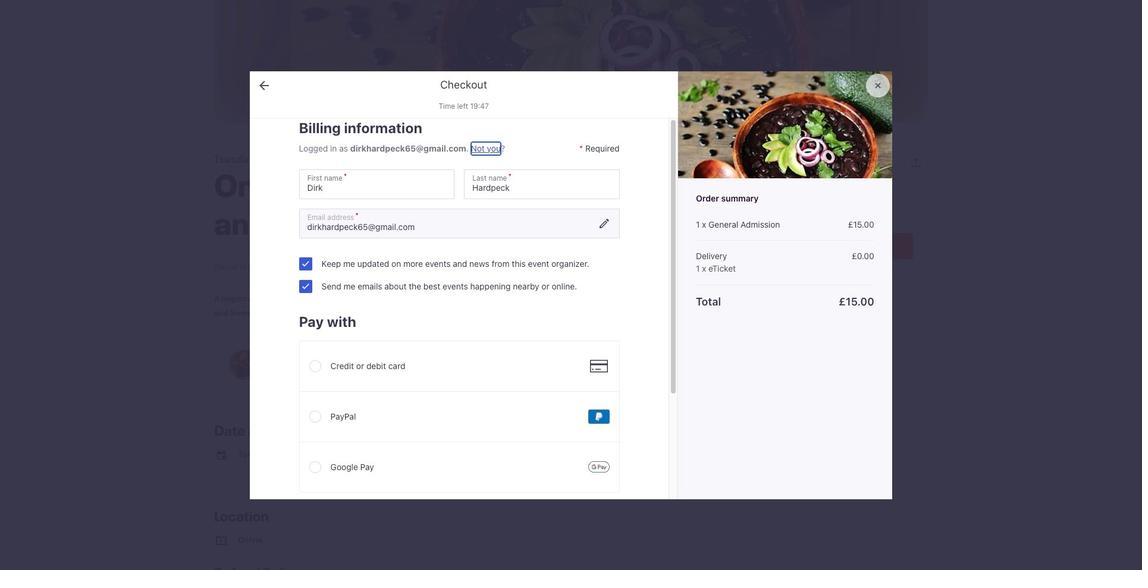 Task type: describe. For each thing, give the bounding box(es) containing it.
organizer profile element
[[214, 339, 643, 394]]



Task type: vqa. For each thing, say whether or not it's contained in the screenshot.
"Nightlife in Riverside, CA" image
no



